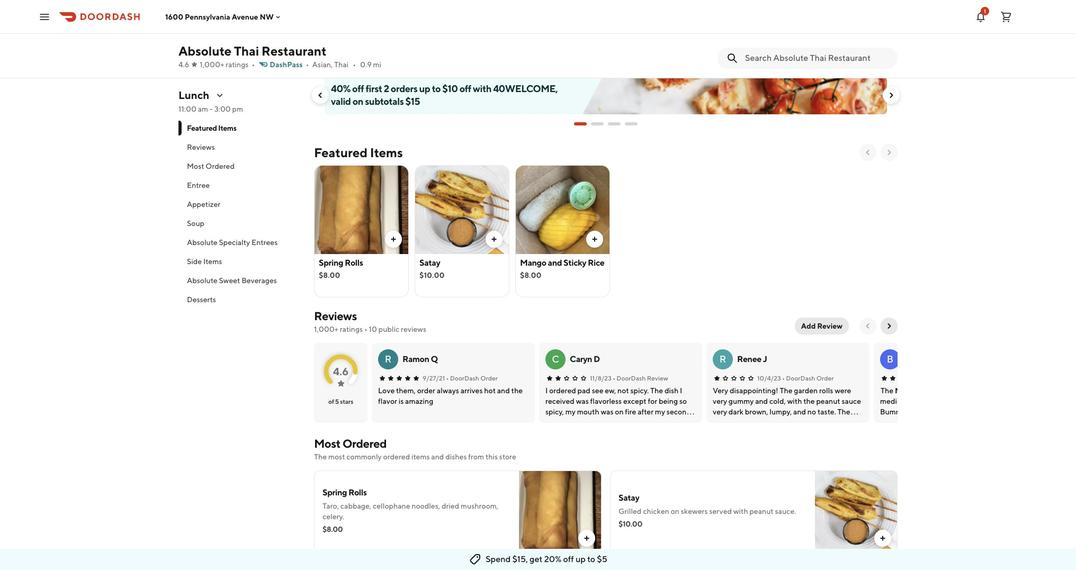 Task type: locate. For each thing, give the bounding box(es) containing it.
1 vertical spatial on
[[671, 508, 680, 516]]

1
[[985, 8, 987, 14]]

2 vertical spatial thai
[[334, 60, 349, 69]]

satay image
[[415, 165, 509, 254], [816, 471, 898, 554]]

satay inside satay grilled chicken on skewers served with peanut sauce. $10.00
[[619, 493, 640, 503]]

ramon q
[[403, 355, 438, 365]]

up for orders
[[419, 83, 431, 94]]

1 vertical spatial satay image
[[816, 471, 898, 554]]

featured inside featured items heading
[[314, 145, 368, 160]]

1 horizontal spatial order
[[817, 375, 834, 383]]

featured items heading
[[314, 144, 403, 161]]

1 vertical spatial with
[[734, 508, 749, 516]]

1 vertical spatial featured
[[314, 145, 368, 160]]

0 vertical spatial $10.00
[[420, 271, 445, 280]]

to inside 40% off first 2 orders up to $10 off with 40welcome, valid on subtotals $15
[[432, 83, 441, 94]]

1 horizontal spatial asian,
[[312, 60, 333, 69]]

to
[[432, 83, 441, 94], [588, 555, 596, 565]]

10
[[369, 325, 377, 334]]

1 vertical spatial up
[[576, 555, 586, 565]]

$8.00 inside mango and sticky rice $8.00
[[520, 271, 542, 280]]

stars
[[340, 398, 353, 406]]

c
[[552, 354, 560, 365]]

satay for satay grilled chicken on skewers served with peanut sauce. $10.00
[[619, 493, 640, 503]]

1 • doordash order from the left
[[446, 375, 498, 383]]

0 vertical spatial featured items
[[187, 124, 237, 132]]

0 vertical spatial on
[[353, 96, 364, 107]]

0 horizontal spatial with
[[473, 83, 492, 94]]

spring rolls $8.00
[[319, 258, 363, 280]]

entree
[[187, 181, 210, 190]]

1 horizontal spatial ratings
[[340, 325, 363, 334]]

2 horizontal spatial doordash
[[787, 375, 816, 383]]

cabbage,
[[341, 502, 372, 511]]

add item to cart image
[[390, 235, 398, 244], [490, 235, 499, 244], [583, 535, 591, 543], [879, 535, 888, 543]]

ordered up commonly
[[343, 437, 387, 451]]

featured down valid
[[314, 145, 368, 160]]

ratings inside reviews 1,000+ ratings • 10 public reviews
[[340, 325, 363, 334]]

1 horizontal spatial previous button of carousel image
[[864, 148, 873, 157]]

1,000+ inside reviews 1,000+ ratings • 10 public reviews
[[314, 325, 339, 334]]

absolute sweet beverages
[[187, 277, 277, 285]]

ratings down see more
[[226, 60, 249, 69]]

satay grilled chicken on skewers served with peanut sauce. $10.00
[[619, 493, 797, 529]]

• doordash order for ramon q
[[446, 375, 498, 383]]

asian, up the 40%
[[312, 60, 333, 69]]

0 horizontal spatial 1,000+
[[200, 60, 224, 69]]

$8.00 down celery.
[[323, 526, 343, 534]]

spring inside 'spring rolls $8.00'
[[319, 258, 343, 268]]

0 vertical spatial items
[[218, 124, 237, 132]]

ordered inside button
[[206, 162, 235, 171]]

with right $10
[[473, 83, 492, 94]]

doordash right 11/8/23
[[617, 375, 646, 383]]

reviews for reviews 1,000+ ratings • 10 public reviews
[[314, 309, 357, 323]]

ordered
[[383, 453, 410, 462]]

1,000+ down reviews link at left bottom
[[314, 325, 339, 334]]

to left $10
[[432, 83, 441, 94]]

absolute up "side items"
[[187, 238, 218, 247]]

0 vertical spatial ratings
[[226, 60, 249, 69]]

rolls
[[345, 258, 363, 268], [349, 488, 367, 498]]

$$ • asian, thai
[[179, 17, 233, 25]]

0 vertical spatial up
[[419, 83, 431, 94]]

0 vertical spatial mango and sticky rice image
[[516, 165, 610, 254]]

absolute down the &
[[179, 43, 232, 58]]

ratings down reviews link at left bottom
[[340, 325, 363, 334]]

2 vertical spatial items
[[203, 258, 222, 266]]

up up the $15 at the top left of page
[[419, 83, 431, 94]]

items inside heading
[[370, 145, 403, 160]]

to left $5
[[588, 555, 596, 565]]

1600 pennsylvania avenue nw button
[[165, 12, 282, 21]]

and left sticky
[[548, 258, 562, 268]]

and inside mango and sticky rice $8.00
[[548, 258, 562, 268]]

absolute
[[179, 43, 232, 58], [187, 238, 218, 247], [187, 277, 218, 285]]

1 vertical spatial thai
[[234, 43, 259, 58]]

0 vertical spatial asian,
[[197, 17, 217, 25]]

featured down the am
[[187, 124, 217, 132]]

thai for asian,
[[334, 60, 349, 69]]

1 vertical spatial ratings
[[340, 325, 363, 334]]

absolute specialty entrees button
[[179, 233, 302, 252]]

3 doordash from the left
[[787, 375, 816, 383]]

0 horizontal spatial most
[[187, 162, 204, 171]]

mushroom,
[[461, 502, 499, 511]]

1 r from the left
[[385, 354, 392, 365]]

add review button
[[795, 318, 849, 335]]

with right served
[[734, 508, 749, 516]]

featured items
[[187, 124, 237, 132], [314, 145, 403, 160]]

0 horizontal spatial and
[[432, 453, 444, 462]]

1 horizontal spatial most
[[314, 437, 341, 451]]

0 horizontal spatial asian,
[[197, 17, 217, 25]]

menus image
[[216, 91, 224, 100]]

reviews down 'spring rolls $8.00'
[[314, 309, 357, 323]]

mango and sticky rice $8.00
[[520, 258, 605, 280]]

peanut
[[750, 508, 774, 516]]

$8.00 up reviews link at left bottom
[[319, 271, 340, 280]]

4.6
[[179, 60, 189, 69], [333, 365, 349, 378]]

1 vertical spatial rolls
[[349, 488, 367, 498]]

0 horizontal spatial previous button of carousel image
[[316, 91, 325, 100]]

next image
[[886, 322, 894, 331]]

40% off first 2 orders up to $10 off with 40welcome, valid on subtotals $15
[[331, 83, 558, 107]]

off right $10
[[460, 83, 472, 94]]

4.6 down pricing
[[179, 60, 189, 69]]

up inside 40% off first 2 orders up to $10 off with 40welcome, valid on subtotals $15
[[419, 83, 431, 94]]

previous button of carousel image left valid
[[316, 91, 325, 100]]

previous button of carousel image
[[316, 91, 325, 100], [864, 148, 873, 157]]

0 vertical spatial reviews
[[187, 143, 215, 152]]

next button of carousel image
[[888, 91, 896, 100]]

beverages
[[242, 277, 277, 285]]

rolls for spring rolls $8.00
[[345, 258, 363, 268]]

skewers
[[681, 508, 708, 516]]

0 vertical spatial to
[[432, 83, 441, 94]]

off right 20%
[[564, 555, 574, 565]]

most inside most ordered the most commonly ordered items and dishes from this store
[[314, 437, 341, 451]]

orders
[[391, 83, 418, 94]]

avenue
[[232, 12, 258, 21]]

rolls inside the spring rolls taro, cabbage, cellophane noodles, dried mushroom, celery. $8.00
[[349, 488, 367, 498]]

0 horizontal spatial ordered
[[206, 162, 235, 171]]

• doordash order
[[446, 375, 498, 383], [783, 375, 834, 383]]

1 horizontal spatial $10.00
[[619, 520, 643, 529]]

0 vertical spatial ordered
[[206, 162, 235, 171]]

commonly
[[347, 453, 382, 462]]

0 horizontal spatial thai
[[219, 17, 233, 25]]

ordered up entree button
[[206, 162, 235, 171]]

2 doordash from the left
[[617, 375, 646, 383]]

thai
[[219, 17, 233, 25], [234, 43, 259, 58], [334, 60, 349, 69]]

1 vertical spatial spring
[[323, 488, 347, 498]]

items down subtotals
[[370, 145, 403, 160]]

r for ramon q
[[385, 354, 392, 365]]

40%
[[331, 83, 351, 94]]

4.6 up of 5 stars
[[333, 365, 349, 378]]

1 horizontal spatial featured items
[[314, 145, 403, 160]]

with
[[473, 83, 492, 94], [734, 508, 749, 516]]

• doordash order right 10/4/23
[[783, 375, 834, 383]]

•
[[191, 17, 194, 25], [252, 60, 255, 69], [306, 60, 309, 69], [353, 60, 356, 69], [365, 325, 368, 334], [446, 375, 449, 383], [613, 375, 616, 383], [783, 375, 785, 383]]

1 horizontal spatial • doordash order
[[783, 375, 834, 383]]

most up the the
[[314, 437, 341, 451]]

• doordash order right '9/27/21'
[[446, 375, 498, 383]]

1 horizontal spatial doordash
[[617, 375, 646, 383]]

most up the entree
[[187, 162, 204, 171]]

reviews link
[[314, 309, 357, 323]]

pricing & fees
[[179, 32, 226, 40]]

1 doordash from the left
[[450, 375, 479, 383]]

1 horizontal spatial review
[[818, 322, 843, 331]]

specialty
[[219, 238, 250, 247]]

0.9
[[360, 60, 372, 69]]

0 horizontal spatial ratings
[[226, 60, 249, 69]]

sauce.
[[776, 508, 797, 516]]

• left 10
[[365, 325, 368, 334]]

satay for satay $10.00
[[420, 258, 441, 268]]

2 vertical spatial absolute
[[187, 277, 218, 285]]

on right valid
[[353, 96, 364, 107]]

more
[[238, 50, 256, 59]]

2 r from the left
[[720, 354, 727, 365]]

2 order from the left
[[817, 375, 834, 383]]

1 vertical spatial reviews
[[314, 309, 357, 323]]

the
[[314, 453, 327, 462]]

add
[[802, 322, 816, 331]]

0 horizontal spatial satay image
[[415, 165, 509, 254]]

spring rolls image
[[315, 165, 409, 254], [519, 471, 602, 554]]

0 horizontal spatial on
[[353, 96, 364, 107]]

1 horizontal spatial 4.6
[[333, 365, 349, 378]]

0 horizontal spatial spring rolls image
[[315, 165, 409, 254]]

1 horizontal spatial to
[[588, 555, 596, 565]]

on right chicken
[[671, 508, 680, 516]]

1,000+ down see
[[200, 60, 224, 69]]

• doordash order for renee j
[[783, 375, 834, 383]]

doordash right 10/4/23
[[787, 375, 816, 383]]

0 vertical spatial thai
[[219, 17, 233, 25]]

0 vertical spatial absolute
[[179, 43, 232, 58]]

0 vertical spatial review
[[818, 322, 843, 331]]

3:00
[[214, 105, 231, 113]]

1 order from the left
[[481, 375, 498, 383]]

reviews inside reviews 1,000+ ratings • 10 public reviews
[[314, 309, 357, 323]]

ordered
[[206, 162, 235, 171], [343, 437, 387, 451]]

satay
[[420, 258, 441, 268], [619, 493, 640, 503]]

reviews 1,000+ ratings • 10 public reviews
[[314, 309, 427, 334]]

r left renee
[[720, 354, 727, 365]]

5
[[335, 398, 339, 406]]

ramon
[[403, 355, 430, 365]]

1 vertical spatial to
[[588, 555, 596, 565]]

spring
[[319, 258, 343, 268], [323, 488, 347, 498]]

1 horizontal spatial on
[[671, 508, 680, 516]]

0 horizontal spatial order
[[481, 375, 498, 383]]

0 vertical spatial 4.6
[[179, 60, 189, 69]]

0 horizontal spatial to
[[432, 83, 441, 94]]

1 horizontal spatial satay
[[619, 493, 640, 503]]

asian, up the pricing & fees button
[[197, 17, 217, 25]]

1 vertical spatial review
[[647, 375, 669, 383]]

$8.00
[[319, 271, 340, 280], [520, 271, 542, 280], [323, 526, 343, 534]]

featured
[[187, 124, 217, 132], [314, 145, 368, 160]]

0 horizontal spatial up
[[419, 83, 431, 94]]

1 horizontal spatial 1,000+
[[314, 325, 339, 334]]

0 vertical spatial rolls
[[345, 258, 363, 268]]

absolute up desserts
[[187, 277, 218, 285]]

doordash for caryn d
[[617, 375, 646, 383]]

1 vertical spatial items
[[370, 145, 403, 160]]

• right 10/4/23
[[783, 375, 785, 383]]

side
[[187, 258, 202, 266]]

up left $5
[[576, 555, 586, 565]]

1 horizontal spatial ordered
[[343, 437, 387, 451]]

1 vertical spatial absolute
[[187, 238, 218, 247]]

previous image
[[864, 322, 873, 331]]

0 vertical spatial 1,000+
[[200, 60, 224, 69]]

0 vertical spatial spring
[[319, 258, 343, 268]]

desserts button
[[179, 290, 302, 309]]

dashpass
[[270, 60, 303, 69]]

review
[[818, 322, 843, 331], [647, 375, 669, 383]]

1 vertical spatial asian,
[[312, 60, 333, 69]]

$8.00 down mango
[[520, 271, 542, 280]]

0 vertical spatial and
[[548, 258, 562, 268]]

most inside button
[[187, 162, 204, 171]]

1 horizontal spatial and
[[548, 258, 562, 268]]

&
[[204, 32, 209, 40]]

spring inside the spring rolls taro, cabbage, cellophane noodles, dried mushroom, celery. $8.00
[[323, 488, 347, 498]]

reviews up most ordered
[[187, 143, 215, 152]]

0 horizontal spatial reviews
[[187, 143, 215, 152]]

2 horizontal spatial thai
[[334, 60, 349, 69]]

0 horizontal spatial doordash
[[450, 375, 479, 383]]

items right side
[[203, 258, 222, 266]]

1 vertical spatial spring rolls image
[[519, 471, 602, 554]]

previous button of carousel image left next button of carousel image
[[864, 148, 873, 157]]

1600
[[165, 12, 183, 21]]

desserts
[[187, 296, 216, 304]]

2 • doordash order from the left
[[783, 375, 834, 383]]

1 horizontal spatial r
[[720, 354, 727, 365]]

0 horizontal spatial satay
[[420, 258, 441, 268]]

order
[[481, 375, 498, 383], [817, 375, 834, 383]]

1 vertical spatial most
[[314, 437, 341, 451]]

doordash right '9/27/21'
[[450, 375, 479, 383]]

order for j
[[817, 375, 834, 383]]

reviews inside button
[[187, 143, 215, 152]]

mango and sticky rice image
[[516, 165, 610, 254], [519, 563, 602, 571]]

and inside most ordered the most commonly ordered items and dishes from this store
[[432, 453, 444, 462]]

items down 3:00
[[218, 124, 237, 132]]

1 horizontal spatial featured
[[314, 145, 368, 160]]

0 horizontal spatial featured items
[[187, 124, 237, 132]]

nw
[[260, 12, 274, 21]]

open menu image
[[38, 10, 51, 23]]

1 vertical spatial 1,000+
[[314, 325, 339, 334]]

caryn
[[570, 355, 593, 365]]

r left the ramon
[[385, 354, 392, 365]]

0 vertical spatial most
[[187, 162, 204, 171]]

0 vertical spatial featured
[[187, 124, 217, 132]]

reviews
[[401, 325, 427, 334]]

see more button
[[179, 46, 301, 63]]

ratings
[[226, 60, 249, 69], [340, 325, 363, 334]]

$8.00 inside 'spring rolls $8.00'
[[319, 271, 340, 280]]

and right items
[[432, 453, 444, 462]]

1 vertical spatial $10.00
[[619, 520, 643, 529]]

massaman curry button
[[896, 386, 950, 396]]

rolls for spring rolls taro, cabbage, cellophane noodles, dried mushroom, celery. $8.00
[[349, 488, 367, 498]]

ordered inside most ordered the most commonly ordered items and dishes from this store
[[343, 437, 387, 451]]

satay inside satay $10.00
[[420, 258, 441, 268]]

most for most ordered
[[187, 162, 204, 171]]

rolls inside 'spring rolls $8.00'
[[345, 258, 363, 268]]

rice
[[588, 258, 605, 268]]

off left first
[[352, 83, 364, 94]]

1 horizontal spatial thai
[[234, 43, 259, 58]]

caryn d
[[570, 355, 600, 365]]

1 vertical spatial and
[[432, 453, 444, 462]]

0 vertical spatial with
[[473, 83, 492, 94]]

• right 11/8/23
[[613, 375, 616, 383]]

0 horizontal spatial • doordash order
[[446, 375, 498, 383]]

0 horizontal spatial r
[[385, 354, 392, 365]]

0 vertical spatial previous button of carousel image
[[316, 91, 325, 100]]



Task type: describe. For each thing, give the bounding box(es) containing it.
to for $10
[[432, 83, 441, 94]]

10/4/23
[[758, 375, 782, 383]]

notification bell image
[[975, 10, 988, 23]]

satay $10.00
[[420, 258, 445, 280]]

renee j
[[738, 355, 768, 365]]

most ordered
[[187, 162, 235, 171]]

1 horizontal spatial satay image
[[816, 471, 898, 554]]

appetizer
[[187, 200, 221, 209]]

most ordered button
[[179, 157, 302, 176]]

Item Search search field
[[746, 52, 890, 64]]

served
[[710, 508, 732, 516]]

celery.
[[323, 513, 344, 521]]

11:00 am - 3:00 pm
[[179, 105, 243, 113]]

next button of carousel image
[[886, 148, 894, 157]]

$10
[[443, 83, 458, 94]]

1 vertical spatial previous button of carousel image
[[864, 148, 873, 157]]

pennsylvania
[[185, 12, 230, 21]]

soup button
[[179, 214, 302, 233]]

absolute thai restaurant
[[179, 43, 327, 58]]

11:00
[[179, 105, 197, 113]]

j
[[764, 355, 768, 365]]

$5
[[597, 555, 608, 565]]

noodles,
[[412, 502, 440, 511]]

spend $15, get 20% off up to $5
[[486, 555, 608, 565]]

absolute specialty entrees
[[187, 238, 278, 247]]

$$
[[179, 17, 187, 25]]

absolute sweet beverages button
[[179, 271, 302, 290]]

1 horizontal spatial off
[[460, 83, 472, 94]]

most
[[328, 453, 345, 462]]

most for most ordered the most commonly ordered items and dishes from this store
[[314, 437, 341, 451]]

lunch
[[179, 89, 209, 101]]

of
[[329, 398, 334, 406]]

absolute for absolute thai restaurant
[[179, 43, 232, 58]]

of 5 stars
[[329, 398, 353, 406]]

taro,
[[323, 502, 339, 511]]

items inside button
[[203, 258, 222, 266]]

with inside 40% off first 2 orders up to $10 off with 40welcome, valid on subtotals $15
[[473, 83, 492, 94]]

with inside satay grilled chicken on skewers served with peanut sauce. $10.00
[[734, 508, 749, 516]]

spring rolls taro, cabbage, cellophane noodles, dried mushroom, celery. $8.00
[[323, 488, 499, 534]]

items
[[412, 453, 430, 462]]

2
[[384, 83, 389, 94]]

order for q
[[481, 375, 498, 383]]

cellophane
[[373, 502, 410, 511]]

pm
[[232, 105, 243, 113]]

• doordash review
[[613, 375, 669, 383]]

spring for spring rolls $8.00
[[319, 258, 343, 268]]

1,000+ ratings •
[[200, 60, 255, 69]]

mi
[[373, 60, 382, 69]]

doordash for ramon q
[[450, 375, 479, 383]]

• right '9/27/21'
[[446, 375, 449, 383]]

40welcome,
[[493, 83, 558, 94]]

ordered for most ordered the most commonly ordered items and dishes from this store
[[343, 437, 387, 451]]

on inside satay grilled chicken on skewers served with peanut sauce. $10.00
[[671, 508, 680, 516]]

entree button
[[179, 176, 302, 195]]

1 vertical spatial featured items
[[314, 145, 403, 160]]

1600 pennsylvania avenue nw
[[165, 12, 274, 21]]

dishes
[[446, 453, 467, 462]]

$10.00 inside satay grilled chicken on skewers served with peanut sauce. $10.00
[[619, 520, 643, 529]]

11/8/23
[[590, 375, 612, 383]]

• down restaurant
[[306, 60, 309, 69]]

• down more
[[252, 60, 255, 69]]

1 vertical spatial mango and sticky rice image
[[519, 563, 602, 571]]

appetizer button
[[179, 195, 302, 214]]

review inside 'button'
[[818, 322, 843, 331]]

chicken
[[643, 508, 670, 516]]

reviews button
[[179, 138, 302, 157]]

0 horizontal spatial review
[[647, 375, 669, 383]]

20%
[[545, 555, 562, 565]]

0 horizontal spatial 4.6
[[179, 60, 189, 69]]

mango
[[520, 258, 547, 268]]

b
[[888, 354, 894, 365]]

pricing
[[179, 32, 202, 40]]

1 vertical spatial 4.6
[[333, 365, 349, 378]]

reviews for reviews
[[187, 143, 215, 152]]

1 horizontal spatial spring rolls image
[[519, 471, 602, 554]]

d
[[594, 355, 600, 365]]

side items
[[187, 258, 222, 266]]

side items button
[[179, 252, 302, 271]]

absolute for absolute sweet beverages
[[187, 277, 218, 285]]

massaman curry
[[896, 387, 950, 395]]

am
[[198, 105, 208, 113]]

• right $$
[[191, 17, 194, 25]]

sweet
[[219, 277, 240, 285]]

spring for spring rolls taro, cabbage, cellophane noodles, dried mushroom, celery. $8.00
[[323, 488, 347, 498]]

0 horizontal spatial featured
[[187, 124, 217, 132]]

0 items, open order cart image
[[1001, 10, 1013, 23]]

absolute for absolute specialty entrees
[[187, 238, 218, 247]]

dashpass •
[[270, 60, 309, 69]]

• left 0.9
[[353, 60, 356, 69]]

subtotals
[[365, 96, 404, 107]]

0 horizontal spatial off
[[352, 83, 364, 94]]

entrees
[[252, 238, 278, 247]]

public
[[379, 325, 400, 334]]

sticky
[[564, 258, 587, 268]]

to for $5
[[588, 555, 596, 565]]

map region
[[315, 0, 993, 141]]

dried
[[442, 502, 460, 511]]

add review
[[802, 322, 843, 331]]

get
[[530, 555, 543, 565]]

asian, thai • 0.9 mi
[[312, 60, 382, 69]]

up for off
[[576, 555, 586, 565]]

add item to cart image
[[591, 235, 599, 244]]

0 horizontal spatial $10.00
[[420, 271, 445, 280]]

2 horizontal spatial off
[[564, 555, 574, 565]]

renee
[[738, 355, 762, 365]]

r for renee j
[[720, 354, 727, 365]]

see
[[224, 50, 237, 59]]

$8.00 inside the spring rolls taro, cabbage, cellophane noodles, dried mushroom, celery. $8.00
[[323, 526, 343, 534]]

grilled
[[619, 508, 642, 516]]

$15,
[[513, 555, 528, 565]]

ordered for most ordered
[[206, 162, 235, 171]]

restaurant
[[262, 43, 327, 58]]

from
[[469, 453, 484, 462]]

first
[[366, 83, 382, 94]]

on inside 40% off first 2 orders up to $10 off with 40welcome, valid on subtotals $15
[[353, 96, 364, 107]]

0 vertical spatial satay image
[[415, 165, 509, 254]]

pricing & fees button
[[179, 31, 237, 41]]

doordash for renee j
[[787, 375, 816, 383]]

• inside reviews 1,000+ ratings • 10 public reviews
[[365, 325, 368, 334]]

$15
[[406, 96, 420, 107]]

select promotional banner element
[[574, 114, 638, 134]]

store
[[500, 453, 517, 462]]

spend
[[486, 555, 511, 565]]

thai for absolute
[[234, 43, 259, 58]]



Task type: vqa. For each thing, say whether or not it's contained in the screenshot.
most
yes



